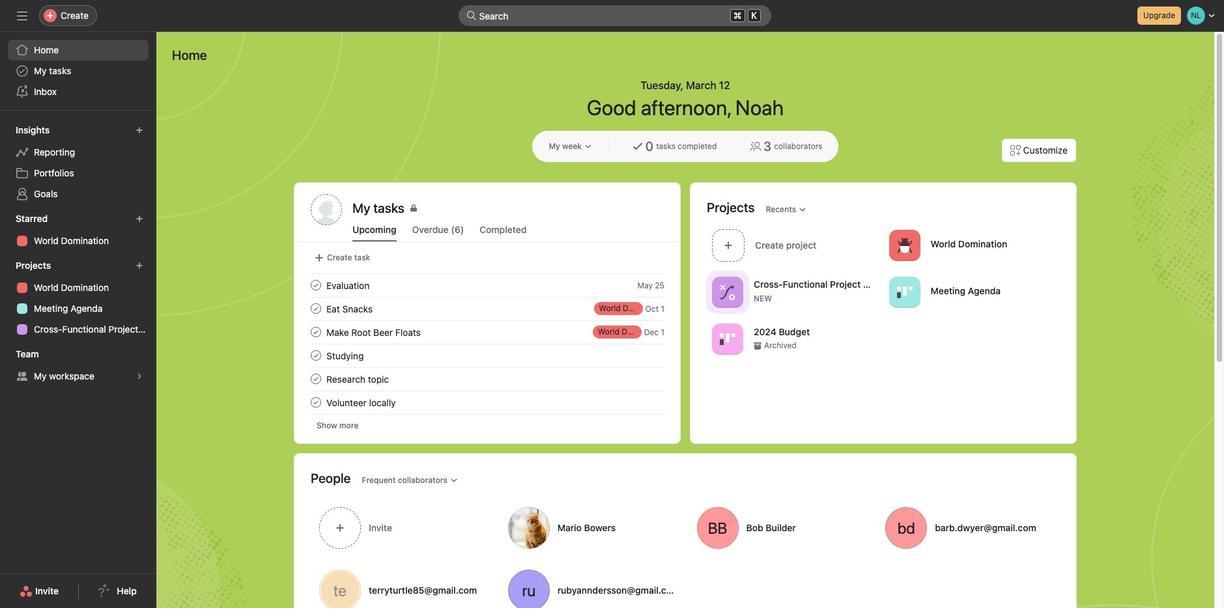 Task type: vqa. For each thing, say whether or not it's contained in the screenshot.
'plan' in CROSS-FUNCTIONAL PROJECT PLAN link
no



Task type: describe. For each thing, give the bounding box(es) containing it.
hide sidebar image
[[17, 10, 27, 21]]

mark complete image for first mark complete option from the top
[[308, 278, 324, 293]]

3 mark complete checkbox from the top
[[308, 325, 324, 340]]

see details, my workspace image
[[136, 373, 143, 381]]

global element
[[0, 32, 156, 110]]

6 mark complete checkbox from the top
[[308, 395, 324, 411]]

1 mark complete image from the top
[[308, 301, 324, 317]]

projects element
[[0, 254, 156, 343]]

insights element
[[0, 119, 156, 207]]

add profile photo image
[[311, 194, 342, 226]]

line_and_symbols image
[[720, 285, 736, 300]]

1 mark complete checkbox from the top
[[308, 278, 324, 293]]

new insights image
[[136, 126, 143, 134]]

4 mark complete checkbox from the top
[[308, 348, 324, 364]]

starred element
[[0, 207, 156, 254]]

new project or portfolio image
[[136, 262, 143, 270]]

mark complete image for third mark complete option from the top of the page
[[308, 325, 324, 340]]



Task type: locate. For each thing, give the bounding box(es) containing it.
mark complete image
[[308, 278, 324, 293], [308, 325, 324, 340], [308, 395, 324, 411]]

board image down 'line_and_symbols' image
[[720, 331, 736, 347]]

Search tasks, projects, and more text field
[[459, 5, 771, 26]]

2 mark complete image from the top
[[308, 348, 324, 364]]

0 horizontal spatial board image
[[720, 331, 736, 347]]

3 mark complete image from the top
[[308, 395, 324, 411]]

1 vertical spatial mark complete image
[[308, 325, 324, 340]]

1 vertical spatial board image
[[720, 331, 736, 347]]

Mark complete checkbox
[[308, 278, 324, 293], [308, 301, 324, 317], [308, 325, 324, 340], [308, 348, 324, 364], [308, 372, 324, 387], [308, 395, 324, 411]]

2 vertical spatial mark complete image
[[308, 395, 324, 411]]

add items to starred image
[[136, 215, 143, 223]]

0 vertical spatial mark complete image
[[308, 278, 324, 293]]

teams element
[[0, 343, 156, 390]]

5 mark complete checkbox from the top
[[308, 372, 324, 387]]

3 mark complete image from the top
[[308, 372, 324, 387]]

board image down bug icon at the top of the page
[[897, 285, 913, 300]]

board image
[[897, 285, 913, 300], [720, 331, 736, 347]]

0 vertical spatial mark complete image
[[308, 301, 324, 317]]

2 mark complete checkbox from the top
[[308, 301, 324, 317]]

1 horizontal spatial board image
[[897, 285, 913, 300]]

mark complete image for first mark complete option from the bottom
[[308, 395, 324, 411]]

2 vertical spatial mark complete image
[[308, 372, 324, 387]]

bug image
[[897, 238, 913, 253]]

1 mark complete image from the top
[[308, 278, 324, 293]]

prominent image
[[466, 10, 477, 21]]

mark complete image
[[308, 301, 324, 317], [308, 348, 324, 364], [308, 372, 324, 387]]

1 vertical spatial mark complete image
[[308, 348, 324, 364]]

0 vertical spatial board image
[[897, 285, 913, 300]]

None field
[[459, 5, 771, 26]]

2 mark complete image from the top
[[308, 325, 324, 340]]



